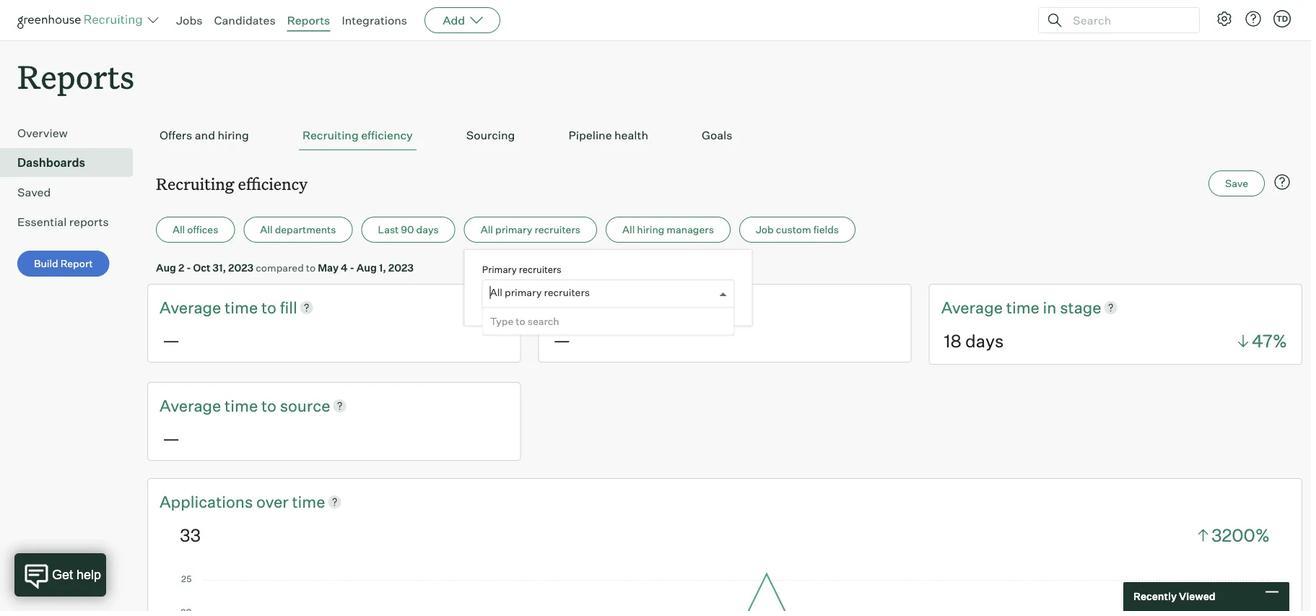 Task type: describe. For each thing, give the bounding box(es) containing it.
build
[[34, 257, 58, 270]]

all primary recruiters inside button
[[481, 223, 581, 236]]

to for source
[[261, 395, 277, 415]]

may
[[318, 261, 339, 274]]

1 aug from the left
[[156, 261, 176, 274]]

last 90 days button
[[361, 217, 456, 243]]

time right 'over'
[[292, 491, 325, 511]]

1,
[[379, 261, 386, 274]]

recruiting efficiency inside button
[[303, 128, 413, 142]]

0 horizontal spatial reports
[[17, 55, 134, 98]]

applications
[[160, 491, 253, 511]]

days inside last 90 days button
[[416, 223, 439, 236]]

in
[[1043, 297, 1057, 317]]

offers
[[160, 128, 192, 142]]

over link
[[256, 490, 292, 512]]

recently
[[1134, 590, 1177, 603]]

all offices
[[173, 223, 218, 236]]

2 aug from the left
[[357, 261, 377, 274]]

2 2023 from the left
[[388, 261, 414, 274]]

all for all departments button
[[260, 223, 273, 236]]

greenhouse recruiting image
[[17, 12, 147, 29]]

offices
[[187, 223, 218, 236]]

type to search
[[490, 315, 560, 328]]

over
[[256, 491, 289, 511]]

recruiting efficiency button
[[299, 121, 417, 150]]

fill link
[[280, 296, 297, 318]]

configure image
[[1216, 10, 1234, 27]]

candidates link
[[214, 13, 276, 27]]

47%
[[1252, 330, 1288, 352]]

sourcing button
[[463, 121, 519, 150]]

goals button
[[698, 121, 736, 150]]

1 vertical spatial all primary recruiters
[[490, 286, 590, 299]]

recruiting inside 'recruiting efficiency' button
[[303, 128, 359, 142]]

health
[[615, 128, 649, 142]]

save
[[1226, 177, 1249, 190]]

integrations link
[[342, 13, 407, 27]]

— for source
[[163, 427, 180, 449]]

essential reports link
[[17, 213, 127, 231]]

overview link
[[17, 124, 127, 142]]

recently viewed
[[1134, 590, 1216, 603]]

all for all hiring managers button
[[623, 223, 635, 236]]

faq image
[[1274, 173, 1291, 191]]

time link for stage
[[1007, 296, 1043, 318]]

build report button
[[17, 251, 110, 277]]

managers
[[667, 223, 714, 236]]

pipeline
[[569, 128, 612, 142]]

time link for hire
[[616, 296, 652, 318]]

pipeline health
[[569, 128, 649, 142]]

1 vertical spatial days
[[966, 330, 1004, 352]]

Search text field
[[1070, 10, 1187, 31]]

1 vertical spatial recruiters
[[519, 263, 562, 275]]

job custom fields button
[[739, 217, 856, 243]]

stage
[[1060, 297, 1102, 317]]

source link
[[280, 394, 330, 417]]

in link
[[1043, 296, 1060, 318]]

33
[[180, 524, 201, 546]]

time for stage
[[1007, 297, 1040, 317]]

type
[[490, 315, 514, 328]]

dashboards link
[[17, 154, 127, 171]]

td
[[1277, 14, 1289, 23]]

to link for hire
[[652, 296, 671, 318]]

recruiters inside button
[[535, 223, 581, 236]]

all hiring managers button
[[606, 217, 731, 243]]

offers and hiring button
[[156, 121, 253, 150]]

average for source
[[160, 395, 221, 415]]

all hiring managers
[[623, 223, 714, 236]]

compared
[[256, 261, 304, 274]]

1 horizontal spatial reports
[[287, 13, 330, 27]]

to left may
[[306, 261, 316, 274]]

average time in
[[942, 297, 1060, 317]]

hire
[[671, 297, 700, 317]]

1 vertical spatial primary
[[505, 286, 542, 299]]

average time to for source
[[160, 395, 280, 415]]

viewed
[[1179, 590, 1216, 603]]

fill
[[280, 297, 297, 317]]

4
[[341, 261, 348, 274]]

average for stage
[[942, 297, 1003, 317]]

1 2023 from the left
[[228, 261, 254, 274]]

stage link
[[1060, 296, 1102, 318]]

average link for stage
[[942, 296, 1007, 318]]

2
[[178, 261, 184, 274]]

sourcing
[[466, 128, 515, 142]]

time link for source
[[225, 394, 261, 417]]

td button
[[1271, 7, 1294, 30]]

all departments button
[[244, 217, 353, 243]]

2 - from the left
[[350, 261, 355, 274]]

jobs link
[[176, 13, 203, 27]]

31,
[[213, 261, 226, 274]]

pipeline health button
[[565, 121, 652, 150]]

1 vertical spatial recruiting
[[156, 173, 234, 194]]

to for fill
[[261, 297, 277, 317]]

to link for fill
[[261, 296, 280, 318]]

all offices button
[[156, 217, 235, 243]]

— for hire
[[553, 329, 571, 351]]



Task type: vqa. For each thing, say whether or not it's contained in the screenshot.
first "STATUS" from the left
no



Task type: locate. For each thing, give the bounding box(es) containing it.
recruiters up primary recruiters
[[535, 223, 581, 236]]

goals
[[702, 128, 733, 142]]

1 horizontal spatial -
[[350, 261, 355, 274]]

1 vertical spatial recruiting efficiency
[[156, 173, 308, 194]]

primary inside button
[[495, 223, 533, 236]]

3200%
[[1212, 524, 1270, 546]]

applications over
[[160, 491, 292, 511]]

average link for source
[[160, 394, 225, 417]]

essential reports
[[17, 215, 109, 229]]

1 horizontal spatial recruiting
[[303, 128, 359, 142]]

0 horizontal spatial days
[[416, 223, 439, 236]]

all left offices
[[173, 223, 185, 236]]

None field
[[490, 280, 494, 307]]

— for fill
[[163, 329, 180, 351]]

custom
[[776, 223, 812, 236]]

all left "departments"
[[260, 223, 273, 236]]

0 horizontal spatial 2023
[[228, 261, 254, 274]]

time link
[[225, 296, 261, 318], [616, 296, 652, 318], [1007, 296, 1043, 318], [225, 394, 261, 417], [292, 490, 325, 512]]

essential
[[17, 215, 67, 229]]

primary down primary recruiters
[[505, 286, 542, 299]]

—
[[163, 329, 180, 351], [553, 329, 571, 351], [163, 427, 180, 449]]

saved link
[[17, 184, 127, 201]]

time for source
[[225, 395, 258, 415]]

2023 right 1,
[[388, 261, 414, 274]]

integrations
[[342, 13, 407, 27]]

0 vertical spatial all primary recruiters
[[481, 223, 581, 236]]

search
[[528, 315, 560, 328]]

1 horizontal spatial aug
[[357, 261, 377, 274]]

applications link
[[160, 490, 256, 512]]

to left "fill"
[[261, 297, 277, 317]]

all for all primary recruiters button
[[481, 223, 493, 236]]

to left hire
[[652, 297, 667, 317]]

time left hire
[[616, 297, 649, 317]]

build report
[[34, 257, 93, 270]]

1 - from the left
[[186, 261, 191, 274]]

0 vertical spatial primary
[[495, 223, 533, 236]]

saved
[[17, 185, 51, 199]]

1 horizontal spatial efficiency
[[361, 128, 413, 142]]

0 horizontal spatial aug
[[156, 261, 176, 274]]

time link for fill
[[225, 296, 261, 318]]

- right the 4
[[350, 261, 355, 274]]

aug left 2
[[156, 261, 176, 274]]

hiring
[[218, 128, 249, 142], [637, 223, 665, 236]]

average link
[[160, 296, 225, 318], [551, 296, 616, 318], [942, 296, 1007, 318], [160, 394, 225, 417]]

0 horizontal spatial recruiting
[[156, 173, 234, 194]]

1 vertical spatial reports
[[17, 55, 134, 98]]

td button
[[1274, 10, 1291, 27]]

0 vertical spatial reports
[[287, 13, 330, 27]]

add button
[[425, 7, 501, 33]]

18 days
[[944, 330, 1004, 352]]

to left source
[[261, 395, 277, 415]]

primary
[[495, 223, 533, 236], [505, 286, 542, 299]]

time link left stage link
[[1007, 296, 1043, 318]]

time link left hire link
[[616, 296, 652, 318]]

jobs
[[176, 13, 203, 27]]

time down 31,
[[225, 297, 258, 317]]

average time to for hire
[[551, 297, 671, 317]]

recruiters
[[535, 223, 581, 236], [519, 263, 562, 275], [544, 286, 590, 299]]

0 vertical spatial efficiency
[[361, 128, 413, 142]]

average link for fill
[[160, 296, 225, 318]]

all up primary
[[481, 223, 493, 236]]

reports
[[287, 13, 330, 27], [17, 55, 134, 98]]

0 vertical spatial recruiters
[[535, 223, 581, 236]]

average link for hire
[[551, 296, 616, 318]]

all left "managers"
[[623, 223, 635, 236]]

all primary recruiters
[[481, 223, 581, 236], [490, 286, 590, 299]]

offers and hiring
[[160, 128, 249, 142]]

time left 'in'
[[1007, 297, 1040, 317]]

tab list
[[156, 121, 1294, 150]]

0 horizontal spatial -
[[186, 261, 191, 274]]

time link left fill link
[[225, 296, 261, 318]]

reports down greenhouse recruiting image
[[17, 55, 134, 98]]

to
[[306, 261, 316, 274], [261, 297, 277, 317], [652, 297, 667, 317], [516, 315, 526, 328], [261, 395, 277, 415]]

hire link
[[671, 296, 700, 318]]

tab list containing offers and hiring
[[156, 121, 1294, 150]]

all inside button
[[623, 223, 635, 236]]

efficiency
[[361, 128, 413, 142], [238, 173, 308, 194]]

1 horizontal spatial hiring
[[637, 223, 665, 236]]

0 vertical spatial hiring
[[218, 128, 249, 142]]

recruiters up the search
[[544, 286, 590, 299]]

0 vertical spatial recruiting efficiency
[[303, 128, 413, 142]]

fields
[[814, 223, 839, 236]]

1 vertical spatial hiring
[[637, 223, 665, 236]]

report
[[60, 257, 93, 270]]

recruiters down all primary recruiters button
[[519, 263, 562, 275]]

0 horizontal spatial hiring
[[218, 128, 249, 142]]

all departments
[[260, 223, 336, 236]]

2023 right 31,
[[228, 261, 254, 274]]

0 horizontal spatial efficiency
[[238, 173, 308, 194]]

0 vertical spatial days
[[416, 223, 439, 236]]

hiring right and
[[218, 128, 249, 142]]

xychart image
[[180, 570, 1270, 611]]

time for hire
[[616, 297, 649, 317]]

job
[[756, 223, 774, 236]]

aug
[[156, 261, 176, 274], [357, 261, 377, 274]]

efficiency inside button
[[361, 128, 413, 142]]

primary
[[482, 263, 517, 275]]

save button
[[1209, 171, 1265, 197]]

aug 2 - oct 31, 2023 compared to may 4 - aug 1, 2023
[[156, 261, 414, 274]]

days right 90
[[416, 223, 439, 236]]

18
[[944, 330, 962, 352]]

hiring inside button
[[218, 128, 249, 142]]

recruiting
[[303, 128, 359, 142], [156, 173, 234, 194]]

hiring inside button
[[637, 223, 665, 236]]

0 vertical spatial recruiting
[[303, 128, 359, 142]]

time link right 'over'
[[292, 490, 325, 512]]

departments
[[275, 223, 336, 236]]

overview
[[17, 126, 68, 140]]

oct
[[193, 261, 210, 274]]

average time to
[[160, 297, 280, 317], [551, 297, 671, 317], [160, 395, 280, 415]]

to right type
[[516, 315, 526, 328]]

reports right candidates 'link'
[[287, 13, 330, 27]]

90
[[401, 223, 414, 236]]

last 90 days
[[378, 223, 439, 236]]

and
[[195, 128, 215, 142]]

aug left 1,
[[357, 261, 377, 274]]

to link for source
[[261, 394, 280, 417]]

add
[[443, 13, 465, 27]]

all primary recruiters up the search
[[490, 286, 590, 299]]

all primary recruiters button
[[464, 217, 597, 243]]

all
[[173, 223, 185, 236], [260, 223, 273, 236], [481, 223, 493, 236], [623, 223, 635, 236], [490, 286, 503, 299]]

average for fill
[[160, 297, 221, 317]]

days right 18
[[966, 330, 1004, 352]]

reports
[[69, 215, 109, 229]]

average time to for fill
[[160, 297, 280, 317]]

hiring left "managers"
[[637, 223, 665, 236]]

time left source
[[225, 395, 258, 415]]

primary recruiters
[[482, 263, 562, 275]]

source
[[280, 395, 330, 415]]

primary up primary recruiters
[[495, 223, 533, 236]]

reports link
[[287, 13, 330, 27]]

2023
[[228, 261, 254, 274], [388, 261, 414, 274]]

all down primary
[[490, 286, 503, 299]]

candidates
[[214, 13, 276, 27]]

job custom fields
[[756, 223, 839, 236]]

all primary recruiters up primary recruiters
[[481, 223, 581, 236]]

to for hire
[[652, 297, 667, 317]]

average for hire
[[551, 297, 612, 317]]

all for all offices button
[[173, 223, 185, 236]]

last
[[378, 223, 399, 236]]

time link left source link
[[225, 394, 261, 417]]

time
[[225, 297, 258, 317], [616, 297, 649, 317], [1007, 297, 1040, 317], [225, 395, 258, 415], [292, 491, 325, 511]]

days
[[416, 223, 439, 236], [966, 330, 1004, 352]]

dashboards
[[17, 155, 85, 170]]

time for fill
[[225, 297, 258, 317]]

2 vertical spatial recruiters
[[544, 286, 590, 299]]

1 horizontal spatial 2023
[[388, 261, 414, 274]]

1 vertical spatial efficiency
[[238, 173, 308, 194]]

to link
[[261, 296, 280, 318], [652, 296, 671, 318], [261, 394, 280, 417]]

-
[[186, 261, 191, 274], [350, 261, 355, 274]]

- right 2
[[186, 261, 191, 274]]

recruiting efficiency
[[303, 128, 413, 142], [156, 173, 308, 194]]

1 horizontal spatial days
[[966, 330, 1004, 352]]



